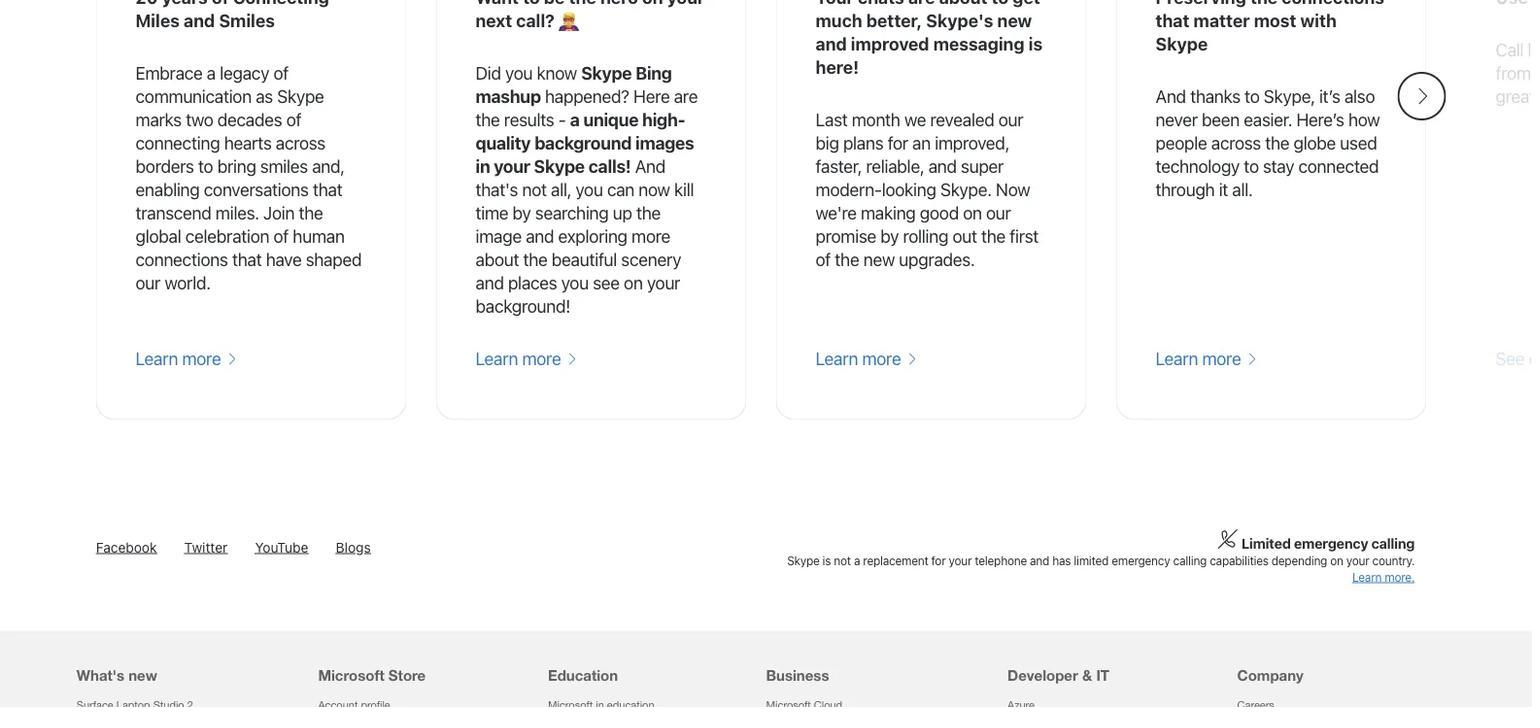 Task type: describe. For each thing, give the bounding box(es) containing it.
of right legacy
[[273, 63, 289, 84]]

the inside happened? here are the results -
[[476, 109, 500, 130]]

learn more for embrace a legacy of communication as skype marks two decades of connecting hearts across borders to bring smiles and, enabling conversations that transcend miles. join the global celebration of human connections that have shaped our world.
[[136, 348, 225, 369]]

20
[[136, 0, 158, 8]]

that's
[[476, 179, 518, 200]]

new inside heading
[[128, 668, 157, 685]]

all,
[[551, 179, 571, 200]]

the right out
[[981, 226, 1006, 247]]

your
[[816, 0, 854, 8]]

developer & it heading
[[1008, 632, 1214, 690]]

skype inside embrace a legacy of communication as skype marks two decades of connecting hearts across borders to bring smiles and, enabling conversations that transcend miles. join the global celebration of human connections that have shaped our world.
[[277, 86, 324, 107]]

beautiful
[[552, 249, 617, 270]]

not inside the and that's not all, you can now kill time by searching up the image and exploring more about the beautiful scenery and places you see on your background!
[[522, 179, 547, 200]]

communication
[[136, 86, 252, 107]]

out
[[953, 226, 977, 247]]

the inside "and thanks to skype, it's also never been easier. here's how people across the globe used technology to stay connected through it all."
[[1265, 133, 1290, 154]]

thanks
[[1190, 86, 1241, 107]]

skype inside preserving the connections that matter most with skype
[[1156, 34, 1208, 55]]

get
[[1013, 0, 1040, 8]]

about inside the and that's not all, you can now kill time by searching up the image and exploring more about the beautiful scenery and places you see on your background!
[[476, 249, 519, 270]]

plans
[[843, 133, 884, 154]]

human
[[293, 226, 345, 247]]

be
[[544, 0, 565, 8]]

learn for last month we revealed our big plans for an improved, faster, reliable, and super modern-looking skype. now we're making good on our promise by rolling out the first of the new upgrades.
[[816, 348, 858, 369]]

used
[[1340, 133, 1377, 154]]

embrace
[[136, 63, 203, 84]]

-
[[558, 109, 566, 130]]

new inside your chats are about to get much better, skype's new and improved messaging is here!
[[997, 10, 1032, 31]]

skype's
[[926, 10, 993, 31]]

new inside last month we revealed our big plans for an improved, faster, reliable, and super modern-looking skype. now we're making good on our promise by rolling out the first of the new upgrades.
[[863, 249, 895, 270]]

1 vertical spatial emergency
[[1112, 554, 1170, 568]]

🦸
[[559, 10, 576, 31]]

what's new heading
[[77, 632, 295, 690]]

1 vertical spatial that
[[313, 179, 342, 200]]

high-
[[642, 109, 685, 130]]

scenery
[[621, 249, 681, 270]]

what's
[[77, 668, 124, 685]]

we're
[[816, 203, 857, 224]]

images
[[635, 133, 694, 154]]

0 vertical spatial you
[[505, 63, 533, 84]]

&
[[1082, 668, 1092, 685]]

an
[[912, 133, 931, 154]]

easier.
[[1244, 109, 1292, 130]]

connections inside embrace a legacy of communication as skype marks two decades of connecting hearts across borders to bring smiles and, enabling conversations that transcend miles. join the global celebration of human connections that have shaped our world.
[[136, 249, 228, 270]]

that inside preserving the connections that matter most with skype
[[1156, 10, 1190, 31]]

more for did you know
[[522, 348, 561, 369]]

on inside 'limited emergency calling skype is not a replacement for your telephone and has limited emergency calling capabilities depending on your country. learn more.'
[[1330, 554, 1343, 568]]

upgrades.
[[899, 249, 975, 270]]

business
[[766, 668, 829, 685]]

legacy
[[220, 63, 269, 84]]

connecting
[[233, 0, 329, 8]]

searching
[[535, 203, 609, 224]]

your up learn more. link
[[1346, 554, 1369, 568]]

has
[[1052, 554, 1071, 568]]

for inside last month we revealed our big plans for an improved, faster, reliable, and super modern-looking skype. now we're making good on our promise by rolling out the first of the new upgrades.
[[888, 133, 908, 154]]

marks
[[136, 109, 182, 130]]

to inside embrace a legacy of communication as skype marks two decades of connecting hearts across borders to bring smiles and, enabling conversations that transcend miles. join the global celebration of human connections that have shaped our world.
[[198, 156, 213, 177]]

all.
[[1232, 179, 1253, 200]]

embrace a legacy of communication as skype marks two decades of connecting hearts across borders to bring smiles and, enabling conversations that transcend miles. join the global celebration of human connections that have shaped our world.
[[136, 63, 362, 293]]

bing
[[636, 63, 672, 84]]

replacement
[[863, 554, 928, 568]]

smiles
[[219, 10, 275, 31]]

looking
[[882, 179, 936, 200]]

the inside preserving the connections that matter most with skype
[[1250, 0, 1278, 8]]

skype inside skype bing mashup
[[581, 63, 632, 84]]

global
[[136, 226, 181, 247]]

and for now
[[635, 156, 666, 177]]

0 vertical spatial emergency
[[1294, 535, 1368, 552]]

and thanks to skype, it's also never been easier. here's how people across the globe used technology to stay connected through it all.
[[1156, 86, 1380, 200]]

microsoft store heading
[[318, 632, 525, 690]]

quality
[[476, 133, 531, 154]]

promise
[[816, 226, 876, 247]]

what's new
[[77, 668, 157, 685]]

mashup
[[476, 86, 541, 107]]

last month we revealed our big plans for an improved, faster, reliable, and super modern-looking skype. now we're making good on our promise by rolling out the first of the new upgrades.
[[816, 109, 1039, 270]]

hearts
[[224, 133, 272, 154]]

more inside the and that's not all, you can now kill time by searching up the image and exploring more about the beautiful scenery and places you see on your background!
[[632, 226, 670, 247]]

and for never
[[1156, 86, 1186, 107]]

calls!
[[589, 156, 631, 177]]

your inside the a unique high- quality background images in your skype calls!
[[494, 156, 530, 177]]

in
[[476, 156, 490, 177]]

learn for embrace a legacy of communication as skype marks two decades of connecting hearts across borders to bring smiles and, enabling conversations that transcend miles. join the global celebration of human connections that have shaped our world.
[[136, 348, 178, 369]]

miles.
[[216, 203, 259, 224]]

youtube link
[[255, 540, 308, 556]]

happened? here are the results -
[[476, 86, 698, 130]]

store
[[389, 668, 426, 685]]

a inside embrace a legacy of communication as skype marks two decades of connecting hearts across borders to bring smiles and, enabling conversations that transcend miles. join the global celebration of human connections that have shaped our world.
[[207, 63, 216, 84]]

are for chats
[[908, 0, 935, 8]]

and down searching on the top left
[[526, 226, 554, 247]]

it's
[[1319, 86, 1341, 107]]

better,
[[866, 10, 922, 31]]

of down join
[[274, 226, 289, 247]]

microsoft store
[[318, 668, 426, 685]]

preserving
[[1156, 0, 1246, 8]]

0 horizontal spatial calling
[[1173, 554, 1207, 568]]

business heading
[[766, 632, 984, 690]]

company
[[1237, 668, 1304, 685]]

a inside the a unique high- quality background images in your skype calls!
[[570, 109, 580, 130]]

modern-
[[816, 179, 882, 200]]

the down promise
[[835, 249, 859, 270]]

now
[[639, 179, 670, 200]]

learn more for last month we revealed our big plans for an improved, faster, reliable, and super modern-looking skype. now we're making good on our promise by rolling out the first of the new upgrades.
[[816, 348, 905, 369]]

the inside ​want to be the hero on your next call? 🦸
[[569, 0, 596, 8]]

here
[[634, 86, 670, 107]]

exploring
[[558, 226, 627, 247]]

more.
[[1385, 571, 1415, 584]]

blogs link
[[336, 540, 371, 556]]

it
[[1219, 179, 1228, 200]]

and inside your chats are about to get much better, skype's new and improved messaging is here!
[[816, 34, 847, 55]]

know
[[537, 63, 577, 84]]

technology
[[1156, 156, 1240, 177]]

1 vertical spatial our
[[986, 203, 1011, 224]]

microsoft
[[318, 668, 384, 685]]

improved
[[851, 34, 929, 55]]

is inside your chats are about to get much better, skype's new and improved messaging is here!
[[1029, 34, 1043, 55]]

can
[[607, 179, 635, 200]]

also
[[1345, 86, 1375, 107]]

depending
[[1272, 554, 1327, 568]]

a unique high- quality background images in your skype calls!
[[476, 109, 694, 177]]

unique
[[583, 109, 639, 130]]

on inside the and that's not all, you can now kill time by searching up the image and exploring more about the beautiful scenery and places you see on your background!
[[624, 273, 643, 293]]

​want
[[476, 0, 519, 8]]



Task type: locate. For each thing, give the bounding box(es) containing it.
now
[[996, 179, 1030, 200]]

the up '🦸'
[[569, 0, 596, 8]]

the down now
[[636, 203, 661, 224]]

how
[[1349, 109, 1380, 130]]

chats
[[858, 0, 904, 8]]

the inside embrace a legacy of communication as skype marks two decades of connecting hearts across borders to bring smiles and, enabling conversations that transcend miles. join the global celebration of human connections that have shaped our world.
[[299, 203, 323, 224]]

kill
[[674, 179, 694, 200]]

our down now
[[986, 203, 1011, 224]]

here's
[[1296, 109, 1344, 130]]

2 vertical spatial our
[[136, 273, 160, 293]]

and inside 'limited emergency calling skype is not a replacement for your telephone and has limited emergency calling capabilities depending on your country. learn more.'
[[1030, 554, 1049, 568]]

background
[[534, 133, 632, 154]]

we
[[904, 109, 926, 130]]

you down beautiful
[[561, 273, 589, 293]]

by right 'time'
[[513, 203, 531, 224]]

to inside your chats are about to get much better, skype's new and improved messaging is here!
[[992, 0, 1009, 8]]

learn more link for embrace a legacy of communication as skype marks two decades of connecting hearts across borders to bring smiles and, enabling conversations that transcend miles. join the global celebration of human connections that have shaped our world.
[[136, 347, 237, 371]]

1 across from the left
[[276, 133, 325, 154]]

bring
[[217, 156, 256, 177]]

new down get
[[997, 10, 1032, 31]]

making
[[861, 203, 916, 224]]

1 horizontal spatial across
[[1211, 133, 1261, 154]]

hero
[[600, 0, 638, 8]]

to left bring
[[198, 156, 213, 177]]

0 vertical spatial are
[[908, 0, 935, 8]]

20 years of connecting miles and smiles
[[136, 0, 329, 31]]

learn more link for last month we revealed our big plans for an improved, faster, reliable, and super modern-looking skype. now we're making good on our promise by rolling out the first of the new upgrades.
[[816, 347, 917, 371]]

learn more link for and thanks to skype, it's also never been easier. here's how people across the globe used technology to stay connected through it all.
[[1156, 347, 1257, 371]]

call?
[[516, 10, 555, 31]]

emergency right limited
[[1112, 554, 1170, 568]]

conversations
[[204, 179, 309, 200]]

1 vertical spatial connections
[[136, 249, 228, 270]]

0 vertical spatial connections
[[1282, 0, 1385, 8]]

1 horizontal spatial for
[[931, 554, 946, 568]]

limited emergency calling skype is not a replacement for your telephone and has limited emergency calling capabilities depending on your country. learn more.
[[787, 535, 1415, 584]]

1 horizontal spatial a
[[570, 109, 580, 130]]

that
[[1156, 10, 1190, 31], [313, 179, 342, 200], [232, 249, 262, 270]]

the up stay
[[1265, 133, 1290, 154]]

it
[[1096, 668, 1110, 685]]

about inside your chats are about to get much better, skype's new and improved messaging is here!
[[939, 0, 988, 8]]

1 horizontal spatial emergency
[[1294, 535, 1368, 552]]

our left world.
[[136, 273, 160, 293]]

learn more for did you know
[[476, 348, 565, 369]]

here!
[[816, 57, 859, 78]]

1 horizontal spatial and
[[1156, 86, 1186, 107]]

0 horizontal spatial that
[[232, 249, 262, 270]]

​want to be the hero on your next call? 🦸
[[476, 0, 705, 31]]

connections inside preserving the connections that matter most with skype
[[1282, 0, 1385, 8]]

connected
[[1298, 156, 1379, 177]]

1 horizontal spatial connections
[[1282, 0, 1385, 8]]

your chats are about to get much better, skype's new and improved messaging is here!
[[816, 0, 1043, 78]]

footer resource links element
[[0, 632, 1532, 707]]

youtube
[[255, 540, 308, 556]]

skype bing mashup
[[476, 63, 672, 107]]

more for embrace a legacy of communication as skype marks two decades of connecting hearts across borders to bring smiles and, enabling conversations that transcend miles. join the global celebration of human connections that have shaped our world.
[[182, 348, 221, 369]]

0 horizontal spatial and
[[635, 156, 666, 177]]

1 horizontal spatial new
[[863, 249, 895, 270]]

facebook
[[96, 540, 157, 556]]

2 learn more from the left
[[476, 348, 565, 369]]

0 horizontal spatial not
[[522, 179, 547, 200]]

learn more link for did you know
[[476, 347, 577, 371]]

and
[[1156, 86, 1186, 107], [635, 156, 666, 177]]

learn inside 'limited emergency calling skype is not a replacement for your telephone and has limited emergency calling capabilities depending on your country. learn more.'
[[1353, 571, 1382, 584]]

2 horizontal spatial new
[[997, 10, 1032, 31]]

1 vertical spatial new
[[863, 249, 895, 270]]

1 vertical spatial is
[[823, 554, 831, 568]]

your left 'telephone'
[[949, 554, 972, 568]]

across down been
[[1211, 133, 1261, 154]]

0 horizontal spatial new
[[128, 668, 157, 685]]

1 horizontal spatial not
[[834, 554, 851, 568]]

0 vertical spatial new
[[997, 10, 1032, 31]]

1 vertical spatial calling
[[1173, 554, 1207, 568]]

on
[[642, 0, 663, 8], [963, 203, 982, 224], [624, 273, 643, 293], [1330, 554, 1343, 568]]

skype left the replacement
[[787, 554, 820, 568]]

1 learn more from the left
[[136, 348, 225, 369]]

and up now
[[635, 156, 666, 177]]

emergency up depending
[[1294, 535, 1368, 552]]

you up the mashup at the top of page
[[505, 63, 533, 84]]

is down get
[[1029, 34, 1043, 55]]

on down skype.
[[963, 203, 982, 224]]

and
[[184, 10, 215, 31], [816, 34, 847, 55], [928, 156, 957, 177], [526, 226, 554, 247], [476, 273, 504, 293], [1030, 554, 1049, 568]]

enabling
[[136, 179, 200, 200]]

connections
[[1282, 0, 1385, 8], [136, 249, 228, 270]]

of right decades
[[286, 109, 301, 130]]

the up human
[[299, 203, 323, 224]]

and down an
[[928, 156, 957, 177]]

a inside 'limited emergency calling skype is not a replacement for your telephone and has limited emergency calling capabilities depending on your country. learn more.'
[[854, 554, 860, 568]]

on inside last month we revealed our big plans for an improved, faster, reliable, and super modern-looking skype. now we're making good on our promise by rolling out the first of the new upgrades.
[[963, 203, 982, 224]]

1 vertical spatial are
[[674, 86, 698, 107]]

skype inside 'limited emergency calling skype is not a replacement for your telephone and has limited emergency calling capabilities depending on your country. learn more.'
[[787, 554, 820, 568]]

3 learn more from the left
[[816, 348, 905, 369]]

skype up the happened?
[[581, 63, 632, 84]]

not left the replacement
[[834, 554, 851, 568]]

limited
[[1242, 535, 1291, 552]]

1 horizontal spatial calling
[[1372, 535, 1415, 552]]

0 horizontal spatial emergency
[[1112, 554, 1170, 568]]

across up smiles
[[276, 133, 325, 154]]

0 vertical spatial calling
[[1372, 535, 1415, 552]]

skype,
[[1264, 86, 1315, 107]]

facebook link
[[96, 540, 157, 556]]

1 horizontal spatial are
[[908, 0, 935, 8]]

0 vertical spatial not
[[522, 179, 547, 200]]

0 vertical spatial a
[[207, 63, 216, 84]]

the up places
[[523, 249, 548, 270]]

our up improved,
[[998, 109, 1023, 130]]

not inside 'limited emergency calling skype is not a replacement for your telephone and has limited emergency calling capabilities depending on your country. learn more.'
[[834, 554, 851, 568]]

are for here
[[674, 86, 698, 107]]

about up "skype's"
[[939, 0, 988, 8]]

that down and,
[[313, 179, 342, 200]]

and up the background!
[[476, 273, 504, 293]]

through
[[1156, 179, 1215, 200]]

rolling
[[903, 226, 948, 247]]

skype right as
[[277, 86, 324, 107]]

about down image
[[476, 249, 519, 270]]

a left the replacement
[[854, 554, 860, 568]]

of inside 20 years of connecting miles and smiles
[[212, 0, 229, 8]]

for right the replacement
[[931, 554, 946, 568]]

reliable,
[[866, 156, 924, 177]]

on right hero
[[642, 0, 663, 8]]

matter
[[1194, 10, 1250, 31]]

across inside embrace a legacy of communication as skype marks two decades of connecting hearts across borders to bring smiles and, enabling conversations that transcend miles. join the global celebration of human connections that have shaped our world.
[[276, 133, 325, 154]]

and inside the and that's not all, you can now kill time by searching up the image and exploring more about the beautiful scenery and places you see on your background!
[[635, 156, 666, 177]]

learn for did you know
[[476, 348, 518, 369]]

skype up all,
[[534, 156, 585, 177]]

country.
[[1372, 554, 1415, 568]]

revealed
[[930, 109, 994, 130]]

and down years
[[184, 10, 215, 31]]

improved,
[[935, 133, 1010, 154]]

the up most
[[1250, 0, 1278, 8]]

a right -
[[570, 109, 580, 130]]

learn
[[136, 348, 178, 369], [476, 348, 518, 369], [816, 348, 858, 369], [1156, 348, 1198, 369], [1353, 571, 1382, 584]]

and that's not all, you can now kill time by searching up the image and exploring more about the beautiful scenery and places you see on your background!
[[476, 156, 694, 317]]

are up better,
[[908, 0, 935, 8]]

your down the quality
[[494, 156, 530, 177]]

years
[[162, 0, 208, 8]]

1 vertical spatial about
[[476, 249, 519, 270]]

is inside 'limited emergency calling skype is not a replacement for your telephone and has limited emergency calling capabilities depending on your country. learn more.'
[[823, 554, 831, 568]]

2 vertical spatial that
[[232, 249, 262, 270]]

learn for and thanks to skype, it's also never been easier. here's how people across the globe used technology to stay connected through it all.
[[1156, 348, 1198, 369]]

and up never
[[1156, 86, 1186, 107]]

calling left capabilities
[[1173, 554, 1207, 568]]

1 learn more link from the left
[[136, 347, 237, 371]]

2 learn more link from the left
[[476, 347, 577, 371]]

across
[[276, 133, 325, 154], [1211, 133, 1261, 154]]

the
[[569, 0, 596, 8], [1250, 0, 1278, 8], [476, 109, 500, 130], [1265, 133, 1290, 154], [299, 203, 323, 224], [636, 203, 661, 224], [981, 226, 1006, 247], [523, 249, 548, 270], [835, 249, 859, 270]]

next
[[476, 10, 512, 31]]

a up communication
[[207, 63, 216, 84]]

are inside your chats are about to get much better, skype's new and improved messaging is here!
[[908, 0, 935, 8]]

your down the scenery
[[647, 273, 680, 293]]

1 horizontal spatial about
[[939, 0, 988, 8]]

and inside last month we revealed our big plans for an improved, faster, reliable, and super modern-looking skype. now we're making good on our promise by rolling out the first of the new upgrades.
[[928, 156, 957, 177]]

0 horizontal spatial a
[[207, 63, 216, 84]]

of down promise
[[816, 249, 831, 270]]

0 horizontal spatial by
[[513, 203, 531, 224]]

your inside the and that's not all, you can now kill time by searching up the image and exploring more about the beautiful scenery and places you see on your background!
[[647, 273, 680, 293]]

to up call?
[[523, 0, 540, 8]]

with
[[1300, 10, 1337, 31]]

emergency
[[1294, 535, 1368, 552], [1112, 554, 1170, 568]]

a
[[207, 63, 216, 84], [570, 109, 580, 130], [854, 554, 860, 568]]

blogs
[[336, 540, 371, 556]]

faster,
[[816, 156, 862, 177]]

0 vertical spatial for
[[888, 133, 908, 154]]

our
[[998, 109, 1023, 130], [986, 203, 1011, 224], [136, 273, 160, 293]]

0 horizontal spatial across
[[276, 133, 325, 154]]

2 vertical spatial a
[[854, 554, 860, 568]]

company heading
[[1237, 632, 1444, 690]]

0 horizontal spatial about
[[476, 249, 519, 270]]

2 horizontal spatial a
[[854, 554, 860, 568]]

education heading
[[548, 632, 754, 690]]

1 vertical spatial for
[[931, 554, 946, 568]]

1 horizontal spatial that
[[313, 179, 342, 200]]

most
[[1254, 10, 1296, 31]]

0 horizontal spatial are
[[674, 86, 698, 107]]

by down making
[[881, 226, 899, 247]]

have
[[266, 249, 302, 270]]

1 vertical spatial you
[[576, 179, 603, 200]]

1 vertical spatial by
[[881, 226, 899, 247]]

to inside ​want to be the hero on your next call? 🦸
[[523, 0, 540, 8]]

of inside last month we revealed our big plans for an improved, faster, reliable, and super modern-looking skype. now we're making good on our promise by rolling out the first of the new upgrades.
[[816, 249, 831, 270]]

are up high-
[[674, 86, 698, 107]]

up
[[613, 203, 632, 224]]

transcend
[[136, 203, 211, 224]]

decades
[[217, 109, 282, 130]]

for up reliable,
[[888, 133, 908, 154]]

developer & it
[[1008, 668, 1110, 685]]

the up the quality
[[476, 109, 500, 130]]

2 across from the left
[[1211, 133, 1261, 154]]

and inside "and thanks to skype, it's also never been easier. here's how people across the globe used technology to stay connected through it all."
[[1156, 86, 1186, 107]]

on right depending
[[1330, 554, 1343, 568]]

for inside 'limited emergency calling skype is not a replacement for your telephone and has limited emergency calling capabilities depending on your country. learn more.'
[[931, 554, 946, 568]]

and left has
[[1030, 554, 1049, 568]]

by inside the and that's not all, you can now kill time by searching up the image and exploring more about the beautiful scenery and places you see on your background!
[[513, 203, 531, 224]]

skype inside the a unique high- quality background images in your skype calls!
[[534, 156, 585, 177]]

on right see
[[624, 273, 643, 293]]

did you know
[[476, 63, 581, 84]]

last
[[816, 109, 848, 130]]

0 horizontal spatial connections
[[136, 249, 228, 270]]

stay
[[1263, 156, 1294, 177]]

1 vertical spatial a
[[570, 109, 580, 130]]

new right what's
[[128, 668, 157, 685]]

2 vertical spatial new
[[128, 668, 157, 685]]

shaped
[[306, 249, 362, 270]]

3 learn more link from the left
[[816, 347, 917, 371]]

of up smiles on the top of page
[[212, 0, 229, 8]]

on inside ​want to be the hero on your next call? 🦸
[[642, 0, 663, 8]]

0 vertical spatial is
[[1029, 34, 1043, 55]]

more for and thanks to skype, it's also never been easier. here's how people across the globe used technology to stay connected through it all.
[[1202, 348, 1241, 369]]

2 vertical spatial you
[[561, 273, 589, 293]]

join
[[263, 203, 295, 224]]

by
[[513, 203, 531, 224], [881, 226, 899, 247]]

not
[[522, 179, 547, 200], [834, 554, 851, 568]]

4 learn more from the left
[[1156, 348, 1245, 369]]

1 vertical spatial and
[[635, 156, 666, 177]]

0 vertical spatial and
[[1156, 86, 1186, 107]]

background!
[[476, 296, 570, 317]]

skype down preserving
[[1156, 34, 1208, 55]]

0 vertical spatial our
[[998, 109, 1023, 130]]

your right hero
[[667, 0, 705, 8]]

is
[[1029, 34, 1043, 55], [823, 554, 831, 568]]

1 vertical spatial not
[[834, 554, 851, 568]]

across inside "and thanks to skype, it's also never been easier. here's how people across the globe used technology to stay connected through it all."
[[1211, 133, 1261, 154]]

good
[[920, 203, 959, 224]]

calling up country.
[[1372, 535, 1415, 552]]

to left get
[[992, 0, 1009, 8]]

telephone
[[975, 554, 1027, 568]]

0 vertical spatial by
[[513, 203, 531, 224]]

did
[[476, 63, 501, 84]]

limited
[[1074, 554, 1109, 568]]

not left all,
[[522, 179, 547, 200]]

your inside ​want to be the hero on your next call? 🦸
[[667, 0, 705, 8]]

about
[[939, 0, 988, 8], [476, 249, 519, 270]]

1 horizontal spatial is
[[1029, 34, 1043, 55]]

more for last month we revealed our big plans for an improved, faster, reliable, and super modern-looking skype. now we're making good on our promise by rolling out the first of the new upgrades.
[[862, 348, 901, 369]]

and inside 20 years of connecting miles and smiles
[[184, 10, 215, 31]]

learn more for and thanks to skype, it's also never been easier. here's how people across the globe used technology to stay connected through it all.
[[1156, 348, 1245, 369]]

and up here!
[[816, 34, 847, 55]]

our inside embrace a legacy of communication as skype marks two decades of connecting hearts across borders to bring smiles and, enabling conversations that transcend miles. join the global celebration of human connections that have shaped our world.
[[136, 273, 160, 293]]

that down preserving
[[1156, 10, 1190, 31]]

1 horizontal spatial by
[[881, 226, 899, 247]]

of
[[212, 0, 229, 8], [273, 63, 289, 84], [286, 109, 301, 130], [274, 226, 289, 247], [816, 249, 831, 270]]

been
[[1202, 109, 1240, 130]]

are inside happened? here are the results -
[[674, 86, 698, 107]]

0 horizontal spatial for
[[888, 133, 908, 154]]

0 horizontal spatial is
[[823, 554, 831, 568]]

connections up world.
[[136, 249, 228, 270]]

2 horizontal spatial that
[[1156, 10, 1190, 31]]

to up all.
[[1244, 156, 1259, 177]]

is left the replacement
[[823, 554, 831, 568]]

connections up with
[[1282, 0, 1385, 8]]

to up easier.
[[1245, 86, 1260, 107]]

new down promise
[[863, 249, 895, 270]]

people
[[1156, 133, 1207, 154]]

you right all,
[[576, 179, 603, 200]]

time
[[476, 203, 508, 224]]

for
[[888, 133, 908, 154], [931, 554, 946, 568]]

0 vertical spatial that
[[1156, 10, 1190, 31]]

4 learn more link from the left
[[1156, 347, 1257, 371]]

learn more
[[136, 348, 225, 369], [476, 348, 565, 369], [816, 348, 905, 369], [1156, 348, 1245, 369]]

0 vertical spatial about
[[939, 0, 988, 8]]

that down celebration
[[232, 249, 262, 270]]

and,
[[312, 156, 345, 177]]

by inside last month we revealed our big plans for an improved, faster, reliable, and super modern-looking skype. now we're making good on our promise by rolling out the first of the new upgrades.
[[881, 226, 899, 247]]



Task type: vqa. For each thing, say whether or not it's contained in the screenshot.
DEVELOPER & IT
yes



